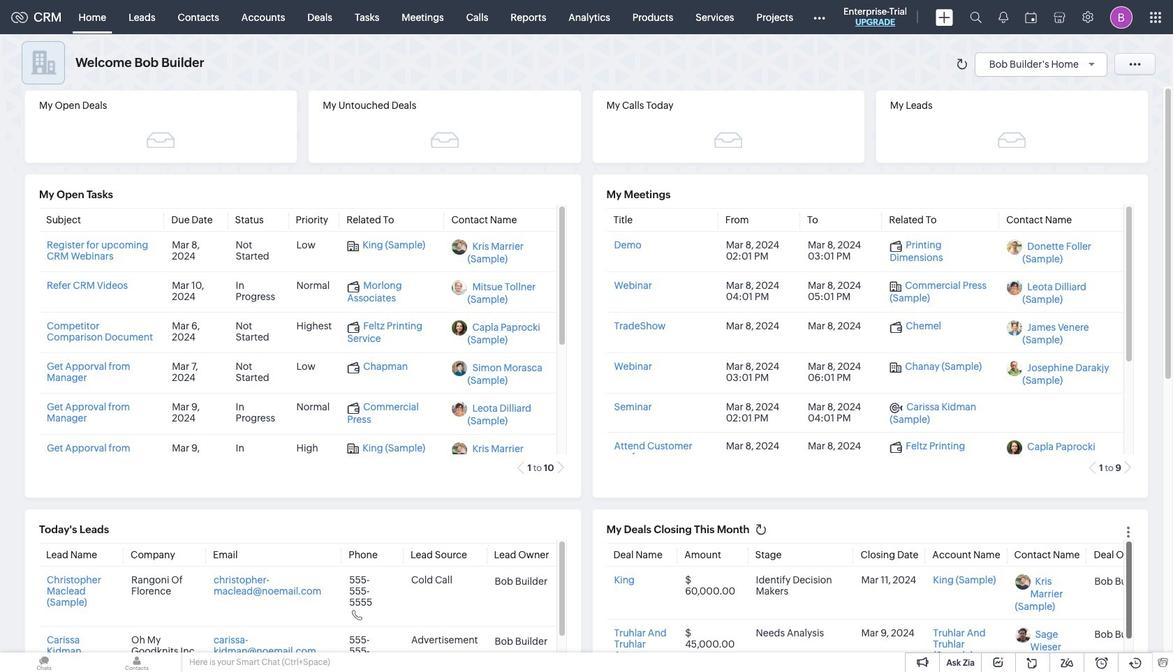 Task type: locate. For each thing, give the bounding box(es) containing it.
Other Modules field
[[805, 6, 835, 28]]

profile image
[[1110, 6, 1133, 28]]

calendar image
[[1025, 12, 1037, 23]]

logo image
[[11, 12, 28, 23]]

signals element
[[990, 0, 1017, 34]]

chats image
[[0, 653, 88, 673]]



Task type: vqa. For each thing, say whether or not it's contained in the screenshot.
Other Modules Field
yes



Task type: describe. For each thing, give the bounding box(es) containing it.
create menu element
[[927, 0, 962, 34]]

contacts image
[[93, 653, 181, 673]]

search element
[[962, 0, 990, 34]]

signals image
[[999, 11, 1008, 23]]

create menu image
[[936, 9, 953, 25]]

search image
[[970, 11, 982, 23]]

profile element
[[1102, 0, 1141, 34]]



